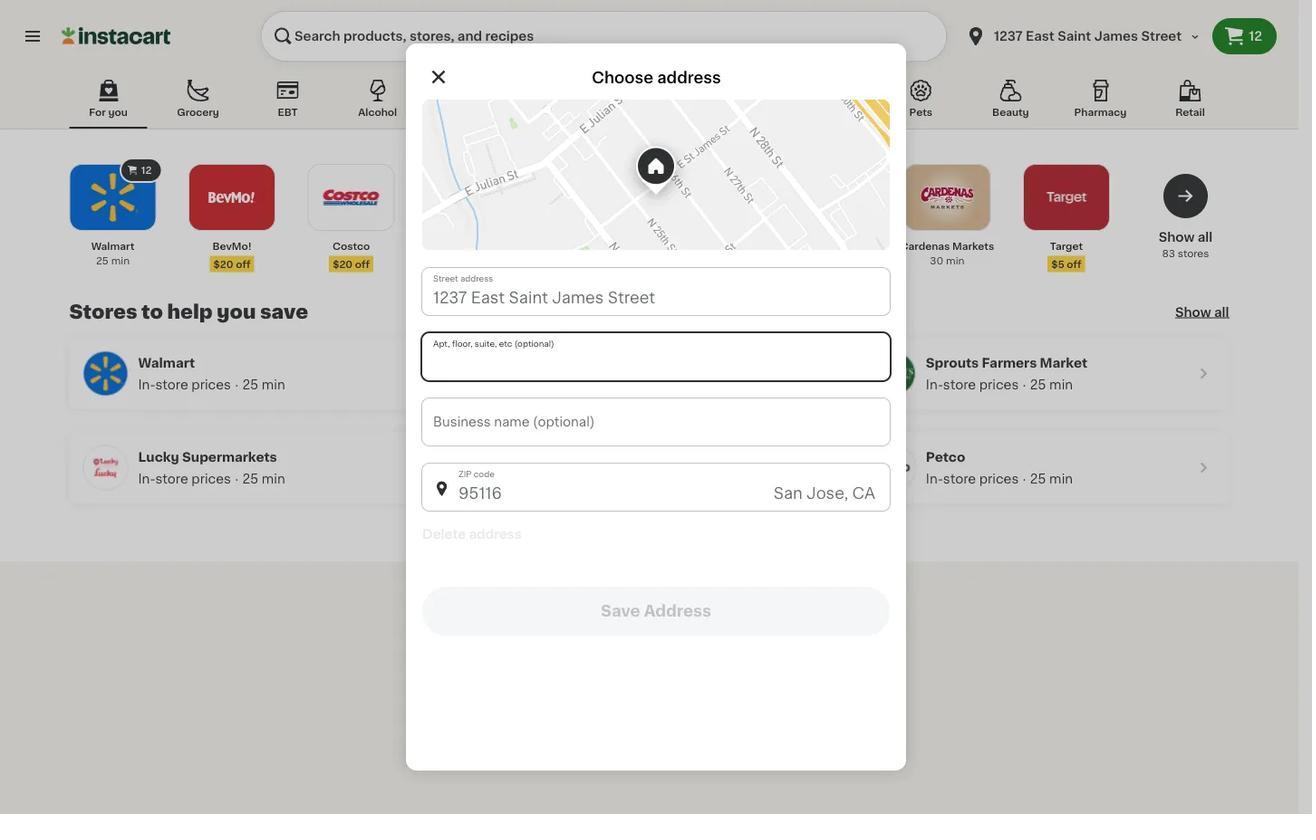 Task type: vqa. For each thing, say whether or not it's contained in the screenshot.
"Product" group containing 141
no



Task type: describe. For each thing, give the bounding box(es) containing it.
in- for petco
[[926, 473, 943, 485]]

foodmaxx link
[[423, 164, 518, 268]]

25 min for lucky supermarkets
[[242, 473, 285, 485]]

petco
[[926, 451, 965, 464]]

costco $20 off
[[333, 242, 370, 269]]

foodmaxx
[[444, 242, 497, 251]]

30 inside cardenas markets 30 min
[[930, 256, 944, 266]]

off for target $5 off
[[1067, 259, 1082, 269]]

show all button
[[1175, 303, 1229, 321]]

in-store prices for walmart
[[138, 378, 231, 391]]

in- for sprouts farmers market
[[926, 378, 943, 391]]

safeway
[[687, 242, 731, 251]]

store for petco
[[943, 473, 976, 485]]

  text field
[[422, 399, 890, 446]]

walmart 25 min
[[91, 242, 134, 266]]

eleven
[[578, 242, 612, 251]]

wholesale
[[530, 107, 584, 117]]

3   text field from the top
[[422, 464, 890, 511]]

save
[[260, 303, 308, 322]]

in- for walmart
[[138, 378, 155, 391]]

help
[[167, 303, 213, 322]]

walmart for walmart 25 min
[[91, 242, 134, 251]]

in- for lucky supermarkets
[[138, 473, 155, 485]]

in-store prices up walgreens
[[532, 378, 625, 391]]

$20 for costco $20 off
[[333, 259, 353, 269]]

jose,
[[807, 486, 848, 502]]

0 horizontal spatial 30
[[636, 378, 653, 391]]

you inside button
[[108, 107, 128, 117]]

show for show all 83 stores
[[1159, 231, 1195, 244]]

0 vertical spatial sprouts
[[781, 242, 821, 251]]

you inside tab panel
[[217, 303, 256, 322]]

store for walmart
[[155, 378, 188, 391]]

alcohol
[[358, 107, 397, 117]]

12 inside button
[[1249, 30, 1262, 43]]

1 horizontal spatial sprouts farmers market
[[926, 357, 1088, 369]]

1 vertical spatial sprouts
[[926, 357, 979, 369]]

25 for sprouts farmers market
[[1030, 378, 1046, 391]]

7-
[[568, 242, 578, 251]]

show all 83 stores
[[1159, 231, 1213, 259]]

in-store prices for petco
[[926, 473, 1019, 485]]

deals button
[[702, 76, 780, 129]]

costco
[[333, 242, 370, 251]]

1 vertical spatial farmers
[[982, 357, 1037, 369]]

target $5 off
[[1050, 242, 1083, 269]]

safeway link
[[662, 164, 756, 268]]

25 inside walmart 25 min
[[96, 256, 109, 266]]

30 min
[[636, 378, 680, 391]]

convenience button
[[608, 76, 691, 129]]

deals
[[727, 107, 756, 117]]

for you button
[[69, 76, 147, 129]]

delete
[[422, 528, 466, 541]]

show for show all
[[1175, 306, 1211, 319]]

retail button
[[1151, 76, 1229, 129]]

ebt
[[278, 107, 298, 117]]

wholesale button
[[518, 76, 596, 129]]

25 for walmart
[[242, 378, 258, 391]]

1 vertical spatial market
[[1040, 357, 1088, 369]]

all for show all 83 stores
[[1198, 231, 1213, 244]]

shop categories tab list
[[69, 76, 1229, 129]]

lucky
[[138, 451, 179, 464]]

pickup button
[[792, 76, 870, 129]]

walgreens link
[[463, 432, 835, 504]]



Task type: locate. For each thing, give the bounding box(es) containing it.
walmart up stores
[[91, 242, 134, 251]]

$20 down bevmo!
[[213, 259, 233, 269]]

0 horizontal spatial off
[[236, 259, 251, 269]]

store up walgreens
[[549, 378, 582, 391]]

off inside costco $20 off
[[355, 259, 370, 269]]

for you
[[89, 107, 128, 117]]

off inside the bevmo! $20 off
[[236, 259, 251, 269]]

1 vertical spatial   text field
[[422, 333, 890, 381]]

stores
[[1178, 249, 1209, 259]]

target
[[1050, 242, 1083, 251]]

2 off from the left
[[355, 259, 370, 269]]

walgreens
[[532, 451, 603, 464]]

retail
[[1176, 107, 1205, 117]]

1 horizontal spatial you
[[217, 303, 256, 322]]

0 vertical spatial walmart
[[91, 242, 134, 251]]

delete address
[[422, 528, 522, 541]]

in-store prices
[[138, 378, 231, 391], [532, 378, 625, 391], [926, 378, 1019, 391], [138, 473, 231, 485], [926, 473, 1019, 485]]

0 horizontal spatial walmart
[[91, 242, 134, 251]]

pets
[[909, 107, 933, 117]]

map region
[[422, 100, 890, 250]]

pharmacy button
[[1062, 76, 1140, 129]]

1 horizontal spatial $20
[[333, 259, 353, 269]]

store down lucky
[[155, 473, 188, 485]]

25 min for walmart
[[242, 378, 285, 391]]

1 horizontal spatial all
[[1214, 306, 1229, 319]]

all for show all
[[1214, 306, 1229, 319]]

12 inside stores to help you save tab panel
[[141, 165, 152, 175]]

1 vertical spatial 30
[[636, 378, 653, 391]]

2 vertical spatial   text field
[[422, 464, 890, 511]]

1 vertical spatial address
[[469, 528, 522, 541]]

pets button
[[882, 76, 960, 129]]

in- up walgreens
[[532, 378, 549, 391]]

  text field down safeway
[[422, 268, 890, 315]]

0 vertical spatial   text field
[[422, 268, 890, 315]]

sprouts farmers market link
[[781, 164, 905, 268]]

store up petco
[[943, 378, 976, 391]]

prices for lucky supermarkets
[[191, 473, 231, 485]]

25 min
[[242, 378, 285, 391], [1030, 378, 1073, 391], [242, 473, 285, 485], [1030, 473, 1073, 485]]

25
[[96, 256, 109, 266], [242, 378, 258, 391], [1030, 378, 1046, 391], [242, 473, 258, 485], [1030, 473, 1046, 485]]

2 horizontal spatial off
[[1067, 259, 1082, 269]]

  text field up   text box
[[422, 333, 890, 381]]

alcohol button
[[339, 76, 417, 129]]

in-store prices up petco
[[926, 378, 1019, 391]]

sprouts
[[781, 242, 821, 251], [926, 357, 979, 369]]

prices for petco
[[979, 473, 1019, 485]]

all inside show all popup button
[[1214, 306, 1229, 319]]

show inside show all 83 stores
[[1159, 231, 1195, 244]]

show down stores
[[1175, 306, 1211, 319]]

prices
[[191, 378, 231, 391], [585, 378, 625, 391], [979, 378, 1019, 391], [191, 473, 231, 485], [979, 473, 1019, 485]]

cardenas markets 30 min
[[900, 242, 994, 266]]

in-
[[138, 378, 155, 391], [532, 378, 549, 391], [926, 378, 943, 391], [138, 473, 155, 485], [926, 473, 943, 485]]

in- down to at the top
[[138, 378, 155, 391]]

0 horizontal spatial address
[[469, 528, 522, 541]]

store down petco
[[943, 473, 976, 485]]

san jose, ca
[[774, 486, 875, 502]]

you
[[108, 107, 128, 117], [217, 303, 256, 322]]

off inside target $5 off
[[1067, 259, 1082, 269]]

lucky supermarkets
[[138, 451, 277, 464]]

form element
[[422, 315, 890, 636]]

walmart for walmart
[[138, 357, 195, 369]]

1 vertical spatial show
[[1175, 306, 1211, 319]]

1 off from the left
[[236, 259, 251, 269]]

0 horizontal spatial market
[[868, 242, 905, 251]]

min inside walmart 25 min
[[111, 256, 130, 266]]

address right delete
[[469, 528, 522, 541]]

store for sprouts farmers market
[[943, 378, 976, 391]]

1   text field from the top
[[422, 268, 890, 315]]

in-store prices down the stores to help you save
[[138, 378, 231, 391]]

0 vertical spatial address
[[657, 70, 721, 86]]

san
[[774, 486, 803, 502]]

address up convenience
[[657, 70, 721, 86]]

1 horizontal spatial 30
[[930, 256, 944, 266]]

1 horizontal spatial off
[[355, 259, 370, 269]]

$20 for bevmo! $20 off
[[213, 259, 233, 269]]

show up 83
[[1159, 231, 1195, 244]]

beauty
[[992, 107, 1029, 117]]

0 horizontal spatial you
[[108, 107, 128, 117]]

0 horizontal spatial farmers
[[824, 242, 866, 251]]

  text field down   text box
[[422, 464, 890, 511]]

all inside show all 83 stores
[[1198, 231, 1213, 244]]

3 off from the left
[[1067, 259, 1082, 269]]

in-store prices for lucky supermarkets
[[138, 473, 231, 485]]

min
[[111, 256, 130, 266], [588, 256, 607, 266], [946, 256, 965, 266], [262, 378, 285, 391], [657, 378, 680, 391], [1050, 378, 1073, 391], [262, 473, 285, 485], [1050, 473, 1073, 485]]

pharmacy
[[1074, 107, 1127, 117]]

off down bevmo!
[[236, 259, 251, 269]]

0 vertical spatial 12
[[1249, 30, 1262, 43]]

1 horizontal spatial walmart
[[138, 357, 195, 369]]

store for lucky supermarkets
[[155, 473, 188, 485]]

in- down petco
[[926, 473, 943, 485]]

0 vertical spatial show
[[1159, 231, 1195, 244]]

12 button
[[1213, 18, 1277, 54]]

choose address
[[592, 70, 721, 86]]

25 min for sprouts farmers market
[[1030, 378, 1073, 391]]

walmart
[[91, 242, 134, 251], [138, 357, 195, 369]]

0 horizontal spatial $20
[[213, 259, 233, 269]]

0 horizontal spatial 12
[[141, 165, 152, 175]]

address for choose address
[[657, 70, 721, 86]]

show inside popup button
[[1175, 306, 1211, 319]]

0 vertical spatial all
[[1198, 231, 1213, 244]]

pickup
[[814, 107, 849, 117]]

$5
[[1051, 259, 1065, 269]]

stores
[[69, 303, 137, 322]]

in-store prices down lucky supermarkets
[[138, 473, 231, 485]]

1 horizontal spatial market
[[1040, 357, 1088, 369]]

ebt button
[[249, 76, 327, 129]]

store up lucky
[[155, 378, 188, 391]]

30
[[930, 256, 944, 266], [636, 378, 653, 391]]

show
[[1159, 231, 1195, 244], [1175, 306, 1211, 319]]

0 vertical spatial market
[[868, 242, 905, 251]]

off for bevmo! $20 off
[[236, 259, 251, 269]]

off
[[236, 259, 251, 269], [355, 259, 370, 269], [1067, 259, 1082, 269]]

1 horizontal spatial address
[[657, 70, 721, 86]]

instacart image
[[62, 25, 170, 47]]

all
[[1198, 231, 1213, 244], [1214, 306, 1229, 319]]

$20 inside the bevmo! $20 off
[[213, 259, 233, 269]]

0 horizontal spatial sprouts
[[781, 242, 821, 251]]

in-store prices down petco
[[926, 473, 1019, 485]]

to
[[141, 303, 163, 322]]

cardenas
[[900, 242, 950, 251]]

off for costco $20 off
[[355, 259, 370, 269]]

prices for sprouts farmers market
[[979, 378, 1019, 391]]

sprouts farmers market
[[781, 242, 905, 251], [926, 357, 1088, 369]]

min inside 7-eleven 20 min
[[588, 256, 607, 266]]

ca
[[852, 486, 875, 502]]

choose
[[592, 70, 653, 86]]

12
[[1249, 30, 1262, 43], [141, 165, 152, 175]]

walmart down to at the top
[[138, 357, 195, 369]]

1 horizontal spatial sprouts
[[926, 357, 979, 369]]

address for delete address
[[469, 528, 522, 541]]

address
[[657, 70, 721, 86], [469, 528, 522, 541]]

1 vertical spatial all
[[1214, 306, 1229, 319]]

grocery button
[[159, 76, 237, 129]]

off down costco
[[355, 259, 370, 269]]

stores to help you save
[[69, 303, 308, 322]]

$20 down costco
[[333, 259, 353, 269]]

convenience
[[615, 107, 683, 117]]

you right for
[[108, 107, 128, 117]]

you right help
[[217, 303, 256, 322]]

in-store prices for sprouts farmers market
[[926, 378, 1019, 391]]

  text field
[[422, 268, 890, 315], [422, 333, 890, 381], [422, 464, 890, 511]]

bevmo!
[[212, 242, 252, 251]]

0 horizontal spatial all
[[1198, 231, 1213, 244]]

farmers
[[824, 242, 866, 251], [982, 357, 1037, 369]]

1 $20 from the left
[[213, 259, 233, 269]]

1 horizontal spatial farmers
[[982, 357, 1037, 369]]

0 horizontal spatial sprouts farmers market
[[781, 242, 905, 251]]

address inside button
[[469, 528, 522, 541]]

83
[[1162, 249, 1175, 259]]

off right $5
[[1067, 259, 1082, 269]]

$20
[[213, 259, 233, 269], [333, 259, 353, 269]]

25 min for petco
[[1030, 473, 1073, 485]]

markets
[[952, 242, 994, 251]]

30 up   text box
[[636, 378, 653, 391]]

1 vertical spatial walmart
[[138, 357, 195, 369]]

30 down cardenas
[[930, 256, 944, 266]]

0 vertical spatial sprouts farmers market
[[781, 242, 905, 251]]

beauty button
[[972, 76, 1050, 129]]

1 vertical spatial sprouts farmers market
[[926, 357, 1088, 369]]

1 vertical spatial 12
[[141, 165, 152, 175]]

show all
[[1175, 306, 1229, 319]]

25 for petco
[[1030, 473, 1046, 485]]

0 vertical spatial 30
[[930, 256, 944, 266]]

in- up petco
[[926, 378, 943, 391]]

7-eleven 20 min
[[568, 242, 612, 266]]

20
[[573, 256, 586, 266]]

2 $20 from the left
[[333, 259, 353, 269]]

0 vertical spatial you
[[108, 107, 128, 117]]

store
[[155, 378, 188, 391], [549, 378, 582, 391], [943, 378, 976, 391], [155, 473, 188, 485], [943, 473, 976, 485]]

market
[[868, 242, 905, 251], [1040, 357, 1088, 369]]

25 for lucky supermarkets
[[242, 473, 258, 485]]

prices for walmart
[[191, 378, 231, 391]]

in- down lucky
[[138, 473, 155, 485]]

1 horizontal spatial 12
[[1249, 30, 1262, 43]]

supermarkets
[[182, 451, 277, 464]]

stores to help you save tab panel
[[60, 158, 1238, 504]]

1 vertical spatial you
[[217, 303, 256, 322]]

choose address dialog
[[406, 43, 906, 771]]

bevmo! $20 off
[[212, 242, 252, 269]]

min inside cardenas markets 30 min
[[946, 256, 965, 266]]

0 vertical spatial farmers
[[824, 242, 866, 251]]

2   text field from the top
[[422, 333, 890, 381]]

delete address button
[[422, 526, 522, 544]]

grocery
[[177, 107, 219, 117]]

$20 inside costco $20 off
[[333, 259, 353, 269]]

for
[[89, 107, 106, 117]]



